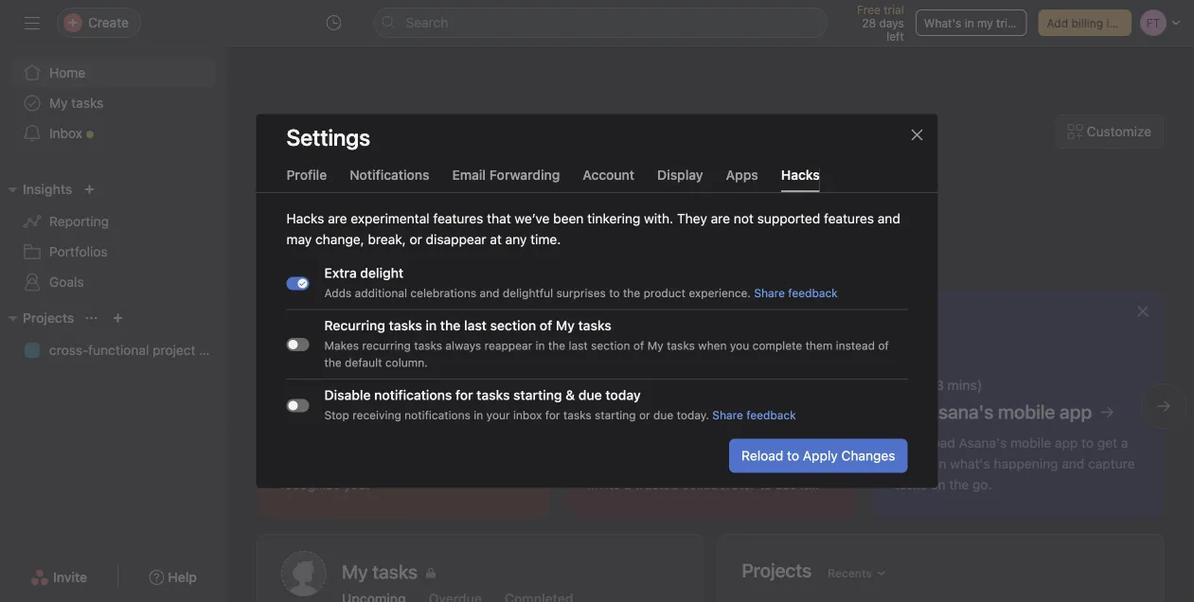 Task type: locate. For each thing, give the bounding box(es) containing it.
0 vertical spatial share
[[754, 287, 785, 300]]

the
[[623, 287, 641, 300], [440, 318, 461, 334], [548, 339, 566, 352], [325, 356, 342, 370]]

at
[[490, 232, 502, 247]]

my tasks
[[49, 95, 104, 111]]

0 vertical spatial and
[[878, 211, 901, 226]]

additional
[[355, 287, 407, 300]]

last up the always
[[464, 318, 487, 334]]

0 horizontal spatial of
[[540, 318, 553, 334]]

1 horizontal spatial and
[[878, 211, 901, 226]]

them
[[806, 339, 833, 352]]

1 horizontal spatial hacks
[[781, 167, 820, 183]]

my down product
[[648, 339, 664, 352]]

1 horizontal spatial for
[[545, 409, 560, 422]]

in inside button
[[965, 16, 975, 29]]

share feedback link up reload
[[713, 409, 796, 422]]

display button
[[658, 167, 704, 192]]

1 features from the left
[[433, 211, 484, 226]]

1 vertical spatial and
[[480, 287, 500, 300]]

1 horizontal spatial section
[[591, 339, 631, 352]]

1 are from the left
[[328, 211, 347, 226]]

1 horizontal spatial or
[[639, 409, 651, 422]]

share feedback link up complete
[[754, 287, 838, 300]]

0 vertical spatial share feedback link
[[754, 287, 838, 300]]

1 horizontal spatial of
[[634, 339, 645, 352]]

0 vertical spatial starting
[[514, 388, 562, 403]]

hacks up supported
[[781, 167, 820, 183]]

my down surprises
[[556, 318, 575, 334]]

1 horizontal spatial share
[[754, 287, 785, 300]]

0 horizontal spatial hacks
[[287, 211, 324, 226]]

1 horizontal spatial features
[[824, 211, 875, 226]]

inbox link
[[11, 118, 216, 149]]

insights
[[23, 181, 72, 197]]

switch for disable notifications for tasks starting & due today
[[287, 399, 309, 412]]

1 horizontal spatial due
[[654, 409, 674, 422]]

0 horizontal spatial projects
[[23, 310, 74, 326]]

or inside disable notifications for tasks starting & due today stop receiving notifications in your inbox for tasks starting or due today. share feedback
[[639, 409, 651, 422]]

of down the delightful
[[540, 318, 553, 334]]

break,
[[368, 232, 406, 247]]

reporting link
[[11, 207, 216, 237]]

global element
[[0, 46, 227, 160]]

my up inbox
[[49, 95, 68, 111]]

complete
[[753, 339, 803, 352]]

to right surprises
[[609, 287, 620, 300]]

add billing info
[[1047, 16, 1127, 29]]

customize
[[1087, 124, 1152, 139]]

free trial 28 days left
[[857, 3, 905, 43]]

2 are from the left
[[711, 211, 731, 226]]

2 horizontal spatial of
[[879, 339, 889, 352]]

email forwarding button
[[452, 167, 560, 192]]

section
[[490, 318, 536, 334], [591, 339, 631, 352]]

1 switch from the top
[[287, 277, 309, 290]]

starting
[[514, 388, 562, 403], [595, 409, 636, 422]]

share right today.
[[713, 409, 744, 422]]

to down "change,"
[[311, 251, 328, 273]]

2 features from the left
[[824, 211, 875, 226]]

left
[[887, 29, 905, 43]]

for right inbox
[[545, 409, 560, 422]]

1 vertical spatial last
[[569, 339, 588, 352]]

search list box
[[374, 8, 829, 38]]

1 vertical spatial share feedback link
[[713, 409, 796, 422]]

1 horizontal spatial starting
[[595, 409, 636, 422]]

&
[[566, 388, 575, 403]]

to left apply
[[787, 448, 800, 464]]

steps to get started
[[258, 251, 426, 273]]

switch
[[287, 277, 309, 290], [287, 338, 309, 351], [287, 399, 309, 412]]

invite
[[53, 570, 87, 586]]

disable notifications for tasks starting & due today stop receiving notifications in your inbox for tasks starting or due today. share feedback
[[325, 388, 796, 422]]

adds
[[325, 287, 352, 300]]

invite button
[[18, 561, 100, 595]]

and inside hacks are experimental features that we've been tinkering with. they are not supported features and may change, break, or disappear at any time.
[[878, 211, 901, 226]]

any
[[506, 232, 527, 247]]

2 horizontal spatial to
[[787, 448, 800, 464]]

home link
[[11, 58, 216, 88]]

email
[[452, 167, 486, 183]]

search button
[[374, 8, 829, 38]]

1 vertical spatial starting
[[595, 409, 636, 422]]

are
[[328, 211, 347, 226], [711, 211, 731, 226]]

feedback up reload
[[747, 409, 796, 422]]

change,
[[316, 232, 364, 247]]

switch down steps
[[287, 277, 309, 290]]

to
[[311, 251, 328, 273], [609, 287, 620, 300], [787, 448, 800, 464]]

0 vertical spatial feedback
[[789, 287, 838, 300]]

1 vertical spatial to
[[609, 287, 620, 300]]

1 vertical spatial due
[[654, 409, 674, 422]]

1 vertical spatial hacks
[[287, 211, 324, 226]]

to for reload
[[787, 448, 800, 464]]

features up disappear
[[433, 211, 484, 226]]

tasks left 'when'
[[667, 339, 695, 352]]

due right &
[[579, 388, 602, 403]]

hacks up may
[[287, 211, 324, 226]]

of right instead
[[879, 339, 889, 352]]

1 horizontal spatial are
[[711, 211, 731, 226]]

in left my
[[965, 16, 975, 29]]

section up reappear
[[490, 318, 536, 334]]

the up the always
[[440, 318, 461, 334]]

hacks
[[781, 167, 820, 183], [287, 211, 324, 226]]

always
[[446, 339, 481, 352]]

0 vertical spatial for
[[456, 388, 473, 403]]

free
[[857, 3, 881, 16]]

0 horizontal spatial last
[[464, 318, 487, 334]]

share inside extra delight adds additional celebrations and delightful surprises to the product experience. share feedback
[[754, 287, 785, 300]]

0 vertical spatial last
[[464, 318, 487, 334]]

good
[[572, 161, 644, 197]]

0 horizontal spatial and
[[480, 287, 500, 300]]

time.
[[531, 232, 561, 247]]

0 horizontal spatial are
[[328, 211, 347, 226]]

1 horizontal spatial my
[[556, 318, 575, 334]]

due
[[579, 388, 602, 403], [654, 409, 674, 422]]

0 vertical spatial switch
[[287, 277, 309, 290]]

projects inside dropdown button
[[23, 310, 74, 326]]

been
[[554, 211, 584, 226]]

experimental
[[351, 211, 430, 226]]

0 vertical spatial projects
[[23, 310, 74, 326]]

profile
[[287, 167, 327, 183]]

1 vertical spatial switch
[[287, 338, 309, 351]]

hacks inside hacks are experimental features that we've been tinkering with. they are not supported features and may change, break, or disappear at any time.
[[287, 211, 324, 226]]

1 vertical spatial share
[[713, 409, 744, 422]]

1 vertical spatial feedback
[[747, 409, 796, 422]]

or down today
[[639, 409, 651, 422]]

projects
[[23, 310, 74, 326], [742, 559, 812, 582]]

notifications button
[[350, 167, 430, 192]]

last up &
[[569, 339, 588, 352]]

due left today.
[[654, 409, 674, 422]]

0 horizontal spatial my
[[49, 95, 68, 111]]

starting up inbox
[[514, 388, 562, 403]]

0 horizontal spatial for
[[456, 388, 473, 403]]

cross-functional project plan
[[49, 343, 225, 358]]

0 vertical spatial or
[[410, 232, 422, 247]]

add
[[1047, 16, 1069, 29]]

0 vertical spatial to
[[311, 251, 328, 273]]

0 horizontal spatial starting
[[514, 388, 562, 403]]

are up "change,"
[[328, 211, 347, 226]]

your
[[487, 409, 510, 422]]

1 horizontal spatial last
[[569, 339, 588, 352]]

starting down today
[[595, 409, 636, 422]]

tasks
[[71, 95, 104, 111], [389, 318, 422, 334], [578, 318, 612, 334], [414, 339, 443, 352], [667, 339, 695, 352], [477, 388, 510, 403], [564, 409, 592, 422]]

1 vertical spatial for
[[545, 409, 560, 422]]

reappear
[[485, 339, 533, 352]]

my tasks
[[342, 561, 418, 583]]

switch left stop
[[287, 399, 309, 412]]

features
[[433, 211, 484, 226], [824, 211, 875, 226]]

tasks down home
[[71, 95, 104, 111]]

funky
[[770, 161, 850, 197]]

share right the experience.
[[754, 287, 785, 300]]

0 vertical spatial section
[[490, 318, 536, 334]]

0 vertical spatial my
[[49, 95, 68, 111]]

trial
[[884, 3, 905, 16]]

section up today
[[591, 339, 631, 352]]

notifications down column.
[[374, 388, 452, 403]]

feedback up them
[[789, 287, 838, 300]]

forwarding
[[490, 167, 560, 183]]

tasks inside "global" element
[[71, 95, 104, 111]]

default
[[345, 356, 382, 370]]

2 horizontal spatial my
[[648, 339, 664, 352]]

notifications
[[374, 388, 452, 403], [405, 409, 471, 422]]

the down makes at the bottom left
[[325, 356, 342, 370]]

or right break,
[[410, 232, 422, 247]]

morning,
[[651, 161, 764, 197]]

features down funky
[[824, 211, 875, 226]]

the left product
[[623, 287, 641, 300]]

2 vertical spatial to
[[787, 448, 800, 464]]

my tasks link
[[11, 88, 216, 118]]

account button
[[583, 167, 635, 192]]

inbox
[[49, 126, 82, 141]]

1 horizontal spatial to
[[609, 287, 620, 300]]

for down the always
[[456, 388, 473, 403]]

in left your
[[474, 409, 483, 422]]

notifications right receiving
[[405, 409, 471, 422]]

0 horizontal spatial to
[[311, 251, 328, 273]]

switch for recurring tasks in the last section of my tasks
[[287, 338, 309, 351]]

we've
[[515, 211, 550, 226]]

portfolios link
[[11, 237, 216, 267]]

1 vertical spatial projects
[[742, 559, 812, 582]]

for
[[456, 388, 473, 403], [545, 409, 560, 422]]

insights button
[[0, 178, 72, 201]]

get started
[[333, 251, 426, 273]]

last
[[464, 318, 487, 334], [569, 339, 588, 352]]

3 switch from the top
[[287, 399, 309, 412]]

my tasks link
[[342, 559, 680, 586]]

are left not
[[711, 211, 731, 226]]

projects button
[[0, 307, 74, 330]]

0 vertical spatial due
[[579, 388, 602, 403]]

1 horizontal spatial projects
[[742, 559, 812, 582]]

hacks for hacks are experimental features that we've been tinkering with. they are not supported features and may change, break, or disappear at any time.
[[287, 211, 324, 226]]

2 vertical spatial switch
[[287, 399, 309, 412]]

0 horizontal spatial share
[[713, 409, 744, 422]]

1 vertical spatial or
[[639, 409, 651, 422]]

switch left makes at the bottom left
[[287, 338, 309, 351]]

0 horizontal spatial or
[[410, 232, 422, 247]]

in inside disable notifications for tasks starting & due today stop receiving notifications in your inbox for tasks starting or due today. share feedback
[[474, 409, 483, 422]]

0 horizontal spatial features
[[433, 211, 484, 226]]

0 vertical spatial hacks
[[781, 167, 820, 183]]

2 switch from the top
[[287, 338, 309, 351]]

in
[[965, 16, 975, 29], [426, 318, 437, 334], [536, 339, 545, 352], [474, 409, 483, 422]]

good morning, funky
[[572, 161, 850, 197]]

to inside button
[[787, 448, 800, 464]]

of up today
[[634, 339, 645, 352]]

reporting
[[49, 214, 109, 229]]



Task type: vqa. For each thing, say whether or not it's contained in the screenshot.
today
yes



Task type: describe. For each thing, give the bounding box(es) containing it.
billing
[[1072, 16, 1104, 29]]

inbox
[[513, 409, 542, 422]]

with.
[[644, 211, 674, 226]]

settings
[[287, 124, 371, 150]]

insights element
[[0, 172, 227, 301]]

goals
[[49, 274, 84, 290]]

email forwarding
[[452, 167, 560, 183]]

when
[[699, 339, 727, 352]]

stop
[[325, 409, 349, 422]]

home
[[49, 65, 86, 81]]

tasks up your
[[477, 388, 510, 403]]

tasks down surprises
[[578, 318, 612, 334]]

feedback inside extra delight adds additional celebrations and delightful surprises to the product experience. share feedback
[[789, 287, 838, 300]]

feedback inside disable notifications for tasks starting & due today stop receiving notifications in your inbox for tasks starting or due today. share feedback
[[747, 409, 796, 422]]

1 vertical spatial notifications
[[405, 409, 471, 422]]

customize button
[[1056, 115, 1164, 149]]

1 vertical spatial section
[[591, 339, 631, 352]]

apps button
[[726, 167, 759, 192]]

days
[[880, 16, 905, 29]]

in right reappear
[[536, 339, 545, 352]]

today.
[[677, 409, 710, 422]]

tasks down &
[[564, 409, 592, 422]]

trial?
[[997, 16, 1023, 29]]

tasks up recurring
[[389, 318, 422, 334]]

extra
[[325, 265, 357, 281]]

hide sidebar image
[[25, 15, 40, 30]]

column.
[[386, 356, 428, 370]]

experience.
[[689, 287, 751, 300]]

share feedback link for surprises
[[754, 287, 838, 300]]

delightful
[[503, 287, 554, 300]]

instead
[[836, 339, 875, 352]]

reload
[[742, 448, 784, 464]]

disable
[[325, 388, 371, 403]]

portfolios
[[49, 244, 108, 260]]

not
[[734, 211, 754, 226]]

switch for extra delight
[[287, 277, 309, 290]]

product
[[644, 287, 686, 300]]

add billing info button
[[1039, 9, 1132, 36]]

to inside extra delight adds additional celebrations and delightful surprises to the product experience. share feedback
[[609, 287, 620, 300]]

supported
[[758, 211, 821, 226]]

recurring tasks in the last section of my tasks makes recurring tasks always reappear in the last section of my tasks when you complete them instead of the default column.
[[325, 318, 889, 370]]

you
[[730, 339, 750, 352]]

share inside disable notifications for tasks starting & due today stop receiving notifications in your inbox for tasks starting or due today. share feedback
[[713, 409, 744, 422]]

hacks for hacks
[[781, 167, 820, 183]]

close image
[[910, 127, 925, 143]]

extra delight adds additional celebrations and delightful surprises to the product experience. share feedback
[[325, 265, 838, 300]]

cross-
[[49, 343, 88, 358]]

that
[[487, 211, 511, 226]]

receiving
[[353, 409, 402, 422]]

0 horizontal spatial due
[[579, 388, 602, 403]]

goals link
[[11, 267, 216, 297]]

what's
[[925, 16, 962, 29]]

account
[[583, 167, 635, 183]]

the inside extra delight adds additional celebrations and delightful surprises to the product experience. share feedback
[[623, 287, 641, 300]]

add profile photo image
[[281, 551, 327, 597]]

to for steps
[[311, 251, 328, 273]]

and inside extra delight adds additional celebrations and delightful surprises to the product experience. share feedback
[[480, 287, 500, 300]]

recurring
[[362, 339, 411, 352]]

cross-functional project plan link
[[11, 335, 225, 366]]

scroll card carousel right image
[[1157, 399, 1172, 414]]

my
[[978, 16, 994, 29]]

reload to apply changes
[[742, 448, 896, 464]]

the right reappear
[[548, 339, 566, 352]]

0 vertical spatial notifications
[[374, 388, 452, 403]]

celebrations
[[411, 287, 477, 300]]

28
[[862, 16, 876, 29]]

0 horizontal spatial section
[[490, 318, 536, 334]]

recurring
[[325, 318, 386, 334]]

display
[[658, 167, 704, 183]]

apps
[[726, 167, 759, 183]]

my inside "global" element
[[49, 95, 68, 111]]

apply
[[803, 448, 838, 464]]

projects element
[[0, 301, 227, 370]]

may
[[287, 232, 312, 247]]

share feedback link for today
[[713, 409, 796, 422]]

hacks button
[[781, 167, 820, 192]]

in down "celebrations"
[[426, 318, 437, 334]]

1 vertical spatial my
[[556, 318, 575, 334]]

project
[[153, 343, 196, 358]]

changes
[[842, 448, 896, 464]]

plan
[[199, 343, 225, 358]]

hacks are experimental features that we've been tinkering with. they are not supported features and may change, break, or disappear at any time.
[[287, 211, 901, 247]]

tasks up column.
[[414, 339, 443, 352]]

search
[[406, 15, 449, 30]]

tinkering
[[588, 211, 641, 226]]

they
[[677, 211, 708, 226]]

today
[[606, 388, 641, 403]]

notifications
[[350, 167, 430, 183]]

info
[[1107, 16, 1127, 29]]

reload to apply changes button
[[730, 439, 908, 473]]

2 vertical spatial my
[[648, 339, 664, 352]]

makes
[[325, 339, 359, 352]]

or inside hacks are experimental features that we've been tinkering with. they are not supported features and may change, break, or disappear at any time.
[[410, 232, 422, 247]]

disappear
[[426, 232, 487, 247]]



